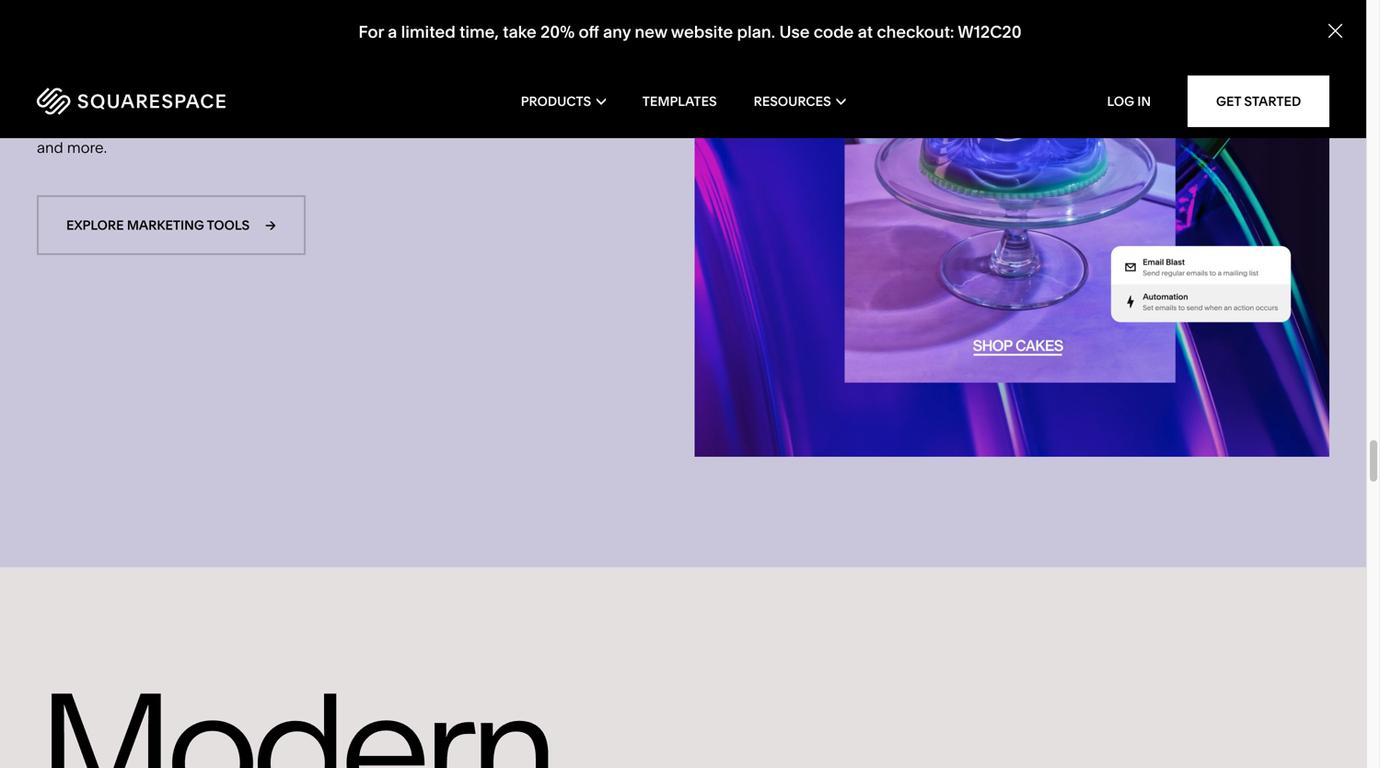 Task type: describe. For each thing, give the bounding box(es) containing it.
your up effortlessly
[[234, 0, 264, 11]]

plan.
[[737, 22, 776, 42]]

products
[[521, 94, 592, 109]]

who
[[124, 118, 153, 136]]

on-
[[298, 14, 322, 32]]

1 is from the left
[[157, 118, 168, 136]]

visiting
[[171, 118, 220, 136]]

a
[[388, 22, 397, 42]]

explore
[[66, 217, 124, 233]]

optimize
[[37, 70, 123, 95]]

in
[[218, 0, 231, 11]]

marketing
[[127, 217, 204, 233]]

effortlessly
[[220, 14, 295, 32]]

for a limited time, take 20% off any new website plan. use code at checkout: w12c20
[[359, 22, 1022, 42]]

code
[[814, 22, 854, 42]]

log             in link
[[1108, 94, 1152, 109]]

in
[[1138, 94, 1152, 109]]

performing,
[[455, 118, 536, 136]]

into
[[95, 118, 120, 136]]

log
[[1108, 94, 1135, 109]]

your down email
[[37, 14, 67, 32]]

→
[[265, 217, 276, 233]]

brand.
[[322, 14, 366, 32]]

explore marketing tools
[[66, 217, 250, 233]]

optimize with analytics
[[37, 70, 255, 95]]

limited
[[401, 22, 456, 42]]

get started
[[1217, 94, 1302, 109]]

for
[[359, 22, 384, 42]]

website
[[671, 22, 734, 42]]

new
[[635, 22, 668, 42]]

products button
[[521, 64, 606, 138]]

20%
[[541, 22, 575, 42]]



Task type: locate. For each thing, give the bounding box(es) containing it.
resources button
[[754, 64, 846, 138]]

0 horizontal spatial and
[[37, 139, 63, 157]]

feel
[[191, 14, 216, 32]]

squarespace logo image
[[37, 88, 226, 115]]

off
[[579, 22, 599, 42]]

site's
[[268, 0, 303, 11]]

use
[[780, 22, 810, 42]]

that
[[160, 0, 186, 11]]

started
[[1245, 94, 1302, 109]]

take
[[503, 22, 537, 42]]

log             in
[[1108, 94, 1152, 109]]

campaigns
[[79, 0, 156, 11]]

tools
[[207, 217, 250, 233]]

at
[[858, 22, 873, 42]]

colors,
[[306, 0, 353, 11]]

templates
[[643, 94, 717, 109]]

get started link
[[1189, 76, 1330, 127]]

site,
[[257, 118, 285, 136]]

your
[[234, 0, 264, 11], [37, 14, 67, 32], [223, 118, 254, 136], [321, 118, 352, 136]]

is right the 'store'
[[440, 118, 451, 136]]

and inside insights into who is visiting your site, how your online store is performing, and more.
[[37, 139, 63, 157]]

store
[[401, 118, 436, 136]]

with
[[127, 70, 167, 95]]

so
[[533, 0, 549, 11]]

pull
[[190, 0, 215, 11]]

squarespace logo link
[[37, 88, 296, 115]]

email campaigns that pull in your site's colors, products, and blog posts so your communications feel effortlessly on-brand.
[[37, 0, 549, 32]]

online
[[355, 118, 398, 136]]

insights
[[37, 118, 91, 136]]

w12c20
[[958, 22, 1022, 42]]

your left site,
[[223, 118, 254, 136]]

communications
[[71, 14, 187, 32]]

posts
[[491, 0, 529, 11]]

and
[[426, 0, 452, 11], [37, 139, 63, 157]]

and inside email campaigns that pull in your site's colors, products, and blog posts so your communications feel effortlessly on-brand.
[[426, 0, 452, 11]]

templates link
[[643, 64, 717, 138]]

time,
[[460, 22, 499, 42]]

an email displaying purple jello cake on a glass structure, illustrating email automation. image
[[695, 0, 1330, 457]]

email
[[37, 0, 75, 11]]

is right who
[[157, 118, 168, 136]]

0 vertical spatial and
[[426, 0, 452, 11]]

any
[[603, 22, 631, 42]]

1 horizontal spatial is
[[440, 118, 451, 136]]

is
[[157, 118, 168, 136], [440, 118, 451, 136]]

checkout:
[[877, 22, 955, 42]]

products,
[[356, 0, 422, 11]]

1 vertical spatial and
[[37, 139, 63, 157]]

blog
[[456, 0, 487, 11]]

analytics
[[171, 70, 255, 95]]

0 horizontal spatial is
[[157, 118, 168, 136]]

1 horizontal spatial and
[[426, 0, 452, 11]]

and down insights
[[37, 139, 63, 157]]

more.
[[67, 139, 107, 157]]

and up limited
[[426, 0, 452, 11]]

get
[[1217, 94, 1242, 109]]

resources
[[754, 94, 832, 109]]

how
[[289, 118, 318, 136]]

2 is from the left
[[440, 118, 451, 136]]

insights into who is visiting your site, how your online store is performing, and more.
[[37, 118, 536, 157]]

your right the how
[[321, 118, 352, 136]]



Task type: vqa. For each thing, say whether or not it's contained in the screenshot.
and
yes



